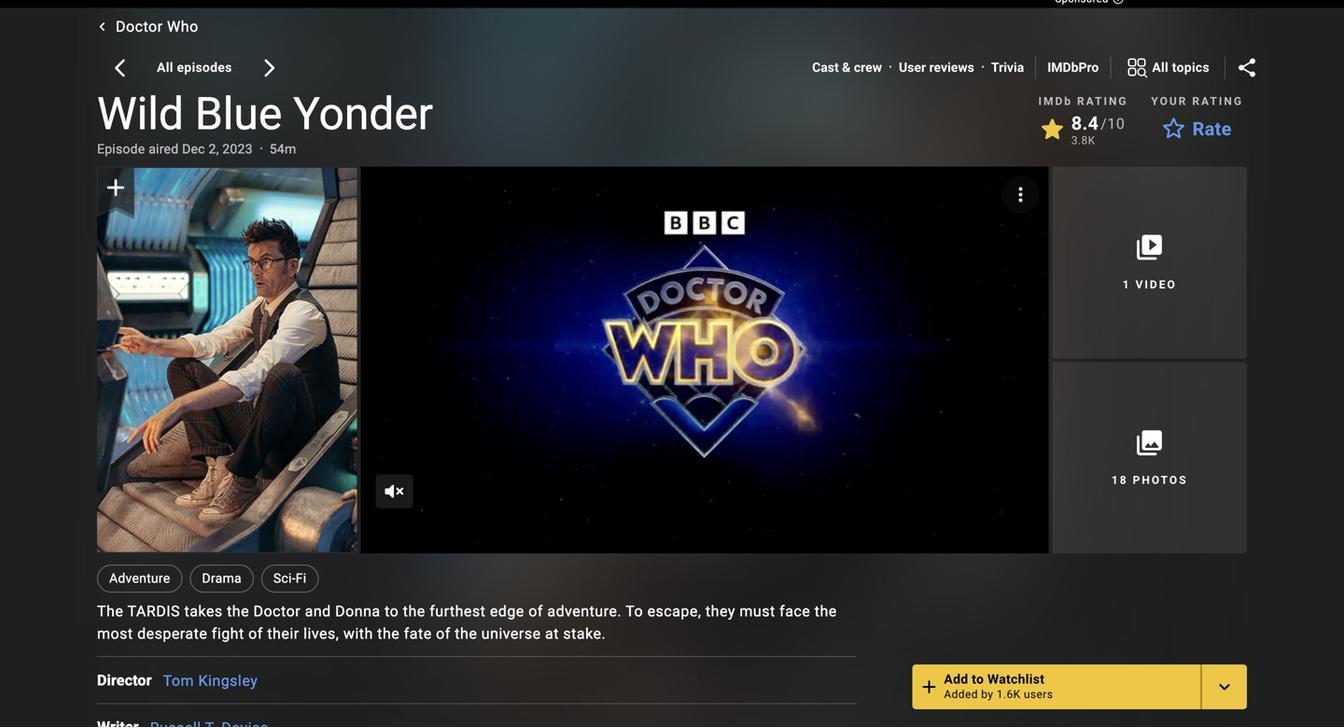 Task type: locate. For each thing, give the bounding box(es) containing it.
cast
[[812, 60, 839, 75]]

1 vertical spatial to
[[972, 672, 984, 687]]

catherine tate and david tennant in wild blue yonder (2023) image
[[97, 168, 357, 552]]

0 vertical spatial to
[[385, 603, 399, 620]]

and
[[305, 603, 331, 620]]

1 horizontal spatial all
[[1152, 60, 1169, 75]]

1 vertical spatial see full cast and crew element
[[97, 716, 150, 727]]

your rating
[[1151, 95, 1243, 108]]

of
[[529, 603, 543, 620], [248, 625, 263, 643], [436, 625, 451, 643]]

of right fate
[[436, 625, 451, 643]]

the right face
[[815, 603, 837, 620]]

tom kingsley
[[163, 672, 258, 690]]

the
[[97, 603, 124, 620]]

1 horizontal spatial doctor
[[253, 603, 301, 620]]

add to watchlist added by 1.6k users
[[944, 672, 1053, 701]]

1
[[1123, 278, 1131, 291]]

at
[[545, 625, 559, 643]]

fight
[[212, 625, 244, 643]]

watch wild blue yonder official trailer image
[[361, 166, 1049, 554]]

to
[[385, 603, 399, 620], [972, 672, 984, 687]]

doctor
[[116, 18, 163, 35], [253, 603, 301, 620]]

1 vertical spatial doctor
[[253, 603, 301, 620]]

user reviews
[[899, 60, 974, 75]]

adventure
[[109, 571, 170, 586]]

1 horizontal spatial rating
[[1192, 95, 1243, 108]]

add
[[944, 672, 968, 687]]

the
[[227, 603, 249, 620], [403, 603, 425, 620], [815, 603, 837, 620], [377, 625, 400, 643], [455, 625, 477, 643]]

universe
[[481, 625, 541, 643]]

rating up the rate
[[1192, 95, 1243, 108]]

imdbpro
[[1047, 60, 1099, 75]]

desperate
[[137, 625, 207, 643]]

your
[[1151, 95, 1188, 108]]

the down 'furthest'
[[455, 625, 477, 643]]

who
[[167, 18, 199, 35]]

2 see full cast and crew element from the top
[[97, 716, 150, 727]]

imdb rating
[[1038, 95, 1128, 108]]

doctor inside button
[[116, 18, 163, 35]]

furthest
[[430, 603, 486, 620]]

doctor who
[[116, 18, 199, 35]]

1 rating from the left
[[1077, 95, 1128, 108]]

to
[[626, 603, 643, 620]]

1.6k
[[997, 688, 1021, 701]]

0 horizontal spatial rating
[[1077, 95, 1128, 108]]

1 horizontal spatial to
[[972, 672, 984, 687]]

all left episodes
[[157, 60, 173, 75]]

tom
[[163, 672, 194, 690]]

see full cast and crew element containing director
[[97, 669, 163, 691]]

categories image
[[1126, 56, 1148, 79]]

added
[[944, 688, 978, 701]]

0 horizontal spatial all
[[157, 60, 173, 75]]

0 horizontal spatial doctor
[[116, 18, 163, 35]]

cast & crew button
[[812, 58, 882, 77]]

wild
[[97, 88, 184, 140]]

18 photos
[[1112, 474, 1188, 487]]

takes
[[184, 603, 223, 620]]

&
[[842, 60, 851, 75]]

drama
[[202, 571, 242, 586]]

/
[[1101, 115, 1107, 133]]

to up the by at the bottom
[[972, 672, 984, 687]]

see full cast and crew element down the most
[[97, 669, 163, 691]]

18 photos button
[[1052, 362, 1247, 554]]

1 see full cast and crew element from the top
[[97, 669, 163, 691]]

volume off image
[[383, 480, 405, 503]]

see full cast and crew element down director at the bottom left of page
[[97, 716, 150, 727]]

all
[[1152, 60, 1169, 75], [157, 60, 173, 75]]

18
[[1112, 474, 1128, 487]]

2 group from the left
[[97, 167, 357, 554]]

they
[[706, 603, 735, 620]]

0 vertical spatial doctor
[[116, 18, 163, 35]]

must
[[740, 603, 775, 620]]

tom kingsley button
[[163, 672, 258, 690]]

trivia
[[991, 60, 1024, 75]]

yonder
[[293, 88, 433, 140]]

1 video
[[1123, 278, 1177, 291]]

tardis
[[127, 603, 180, 620]]

photos
[[1133, 474, 1188, 487]]

rating up /
[[1077, 95, 1128, 108]]

to right donna
[[385, 603, 399, 620]]

video player application
[[361, 167, 1049, 554]]

watch wild blue yonder official trailer element
[[361, 167, 1049, 554]]

lives,
[[303, 625, 339, 643]]

2 rating from the left
[[1192, 95, 1243, 108]]

group
[[361, 166, 1049, 554], [97, 167, 357, 554]]

0 vertical spatial see full cast and crew element
[[97, 669, 163, 691]]

1 horizontal spatial group
[[361, 166, 1049, 554]]

doctor up their
[[253, 603, 301, 620]]

see full cast and crew element
[[97, 669, 163, 691], [97, 716, 150, 727]]

0 horizontal spatial to
[[385, 603, 399, 620]]

doctor right chevron left icon
[[116, 18, 163, 35]]

sci-
[[273, 571, 296, 586]]

escape,
[[647, 603, 701, 620]]

add image
[[918, 676, 940, 698]]

of right edge
[[529, 603, 543, 620]]

2,
[[209, 141, 219, 157]]

2 horizontal spatial of
[[529, 603, 543, 620]]

drama button
[[190, 565, 254, 593]]

episodes
[[177, 60, 232, 75]]

director
[[97, 671, 152, 689]]

doctor inside the tardis takes the doctor and donna to the furthest edge of adventure. to escape, they must face the most desperate fight of their lives, with the fate of the universe at stake.
[[253, 603, 301, 620]]

all right categories icon in the right of the page
[[1152, 60, 1169, 75]]

of left their
[[248, 625, 263, 643]]

crew
[[854, 60, 882, 75]]

trivia button
[[991, 58, 1024, 77]]

episode aired dec 2, 2023
[[97, 141, 253, 157]]

0 horizontal spatial group
[[97, 167, 357, 554]]



Task type: describe. For each thing, give the bounding box(es) containing it.
fi
[[296, 571, 306, 586]]

the up fate
[[403, 603, 425, 620]]

edge
[[490, 603, 524, 620]]

share on social media image
[[1236, 56, 1258, 79]]

video
[[1136, 278, 1177, 291]]

the up fight
[[227, 603, 249, 620]]

all episodes button
[[142, 51, 247, 84]]

by
[[981, 688, 994, 701]]

cast & crew
[[812, 60, 882, 75]]

1 group from the left
[[361, 166, 1049, 554]]

topics
[[1172, 60, 1210, 75]]

54m
[[270, 141, 296, 157]]

all for all topics
[[1152, 60, 1169, 75]]

with
[[343, 625, 373, 643]]

rate button
[[1151, 112, 1243, 146]]

aired
[[149, 141, 179, 157]]

adventure.
[[547, 603, 622, 620]]

donna
[[335, 603, 380, 620]]

reviews
[[929, 60, 974, 75]]

1 video button
[[1052, 167, 1247, 358]]

chevron left image
[[93, 18, 111, 35]]

rating for imdb rating
[[1077, 95, 1128, 108]]

doctor who button
[[93, 8, 206, 45]]

imdb
[[1038, 95, 1073, 108]]

stake.
[[563, 625, 606, 643]]

watchlist
[[987, 672, 1045, 687]]

imdbpro button
[[1047, 58, 1099, 77]]

the tardis takes the doctor and donna to the furthest edge of adventure. to escape, they must face the most desperate fight of their lives, with the fate of the universe at stake.
[[97, 603, 837, 643]]

fate
[[404, 625, 432, 643]]

0 horizontal spatial of
[[248, 625, 263, 643]]

2023
[[222, 141, 253, 157]]

sci-fi
[[273, 571, 306, 586]]

wild blue yonder
[[97, 88, 433, 140]]

face
[[780, 603, 810, 620]]

previous episode image
[[108, 56, 131, 79]]

dec
[[182, 141, 205, 157]]

add title to another list image
[[1213, 676, 1236, 698]]

user reviews button
[[899, 58, 974, 77]]

most
[[97, 625, 133, 643]]

blue
[[195, 88, 282, 140]]

all topics
[[1152, 60, 1210, 75]]

sci-fi button
[[261, 565, 319, 593]]

3.8k
[[1071, 134, 1095, 147]]

rate
[[1193, 118, 1232, 140]]

user
[[899, 60, 926, 75]]

8.4
[[1071, 112, 1099, 134]]

all topics button
[[1111, 53, 1225, 83]]

to inside add to watchlist added by 1.6k users
[[972, 672, 984, 687]]

rating for your rating
[[1192, 95, 1243, 108]]

adventure button
[[97, 565, 182, 593]]

to inside the tardis takes the doctor and donna to the furthest edge of adventure. to escape, they must face the most desperate fight of their lives, with the fate of the universe at stake.
[[385, 603, 399, 620]]

all for all episodes
[[157, 60, 173, 75]]

1 horizontal spatial of
[[436, 625, 451, 643]]

their
[[267, 625, 299, 643]]

episode
[[97, 141, 145, 157]]

users
[[1024, 688, 1053, 701]]

10
[[1107, 115, 1125, 133]]

kingsley
[[198, 672, 258, 690]]

video autoplay preference image
[[1009, 183, 1032, 206]]

8.4 / 10 3.8k
[[1071, 112, 1125, 147]]

all episodes
[[157, 60, 232, 75]]

arrow right image
[[258, 56, 281, 79]]

the left fate
[[377, 625, 400, 643]]



Task type: vqa. For each thing, say whether or not it's contained in the screenshot.
Titles
no



